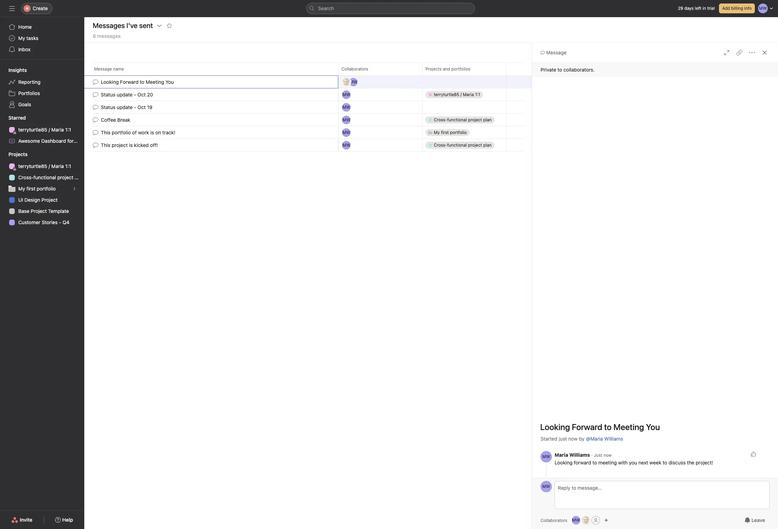 Task type: vqa. For each thing, say whether or not it's contained in the screenshot.
'Goals'
yes



Task type: describe. For each thing, give the bounding box(es) containing it.
terryturtle85 / maria 1:1 link for functional
[[4, 161, 80, 172]]

customer
[[18, 220, 40, 226]]

29
[[678, 6, 683, 11]]

cell for is
[[422, 126, 507, 139]]

inbox
[[18, 46, 31, 52]]

looking forward to meeting you
[[101, 79, 174, 85]]

messages
[[97, 33, 121, 39]]

help
[[62, 518, 73, 524]]

projects for projects
[[8, 151, 28, 157]]

cell for 19
[[422, 101, 507, 114]]

home link
[[4, 21, 80, 33]]

row containing message name
[[84, 63, 532, 76]]

collaborators inside looking forward to meeting you dialog
[[541, 518, 567, 524]]

design
[[24, 197, 40, 203]]

dashboard
[[41, 138, 66, 144]]

projects for projects and portfolios
[[425, 66, 442, 72]]

status for status update - oct 20
[[101, 92, 115, 98]]

1:1 for for
[[65, 127, 71, 133]]

- inside projects element
[[59, 220, 61, 226]]

- for 19
[[134, 104, 136, 110]]

goals link
[[4, 99, 80, 110]]

insights button
[[0, 67, 27, 74]]

terryturtle85 for cross-
[[18, 163, 47, 169]]

starred element
[[0, 112, 103, 148]]

invite button
[[7, 514, 37, 527]]

days
[[685, 6, 694, 11]]

0 vertical spatial mw button
[[541, 452, 552, 463]]

my first portfolio link
[[4, 183, 80, 195]]

my for my first portfolio
[[18, 186, 25, 192]]

0 vertical spatial williams
[[604, 436, 623, 442]]

track!
[[162, 130, 175, 136]]

meeting
[[146, 79, 164, 85]]

forward
[[574, 460, 591, 466]]

terryturtle85 / maria 1:1 for functional
[[18, 163, 71, 169]]

coffee
[[101, 117, 116, 123]]

cross-functional project plan
[[18, 175, 84, 181]]

- for 20
[[134, 92, 136, 98]]

this project is kicked off! row
[[84, 138, 532, 152]]

1 vertical spatial mw button
[[541, 482, 552, 493]]

with
[[618, 460, 628, 466]]

and
[[443, 66, 450, 72]]

trial
[[707, 6, 715, 11]]

ui
[[18, 197, 23, 203]]

1 vertical spatial mw
[[542, 485, 550, 490]]

Conversation Name text field
[[536, 420, 770, 436]]

copy link image
[[737, 50, 742, 56]]

portfolios
[[451, 66, 470, 72]]

my tasks link
[[4, 33, 80, 44]]

search button
[[306, 3, 475, 14]]

inbox link
[[4, 44, 80, 55]]

my first portfolio
[[18, 186, 56, 192]]

message name
[[94, 66, 124, 72]]

29 days left in trial
[[678, 6, 715, 11]]

work
[[138, 130, 149, 136]]

conversation name for status update - oct 20 cell
[[84, 88, 338, 101]]

4 cell from the top
[[422, 113, 507, 126]]

to down just
[[593, 460, 597, 466]]

conversation name for this project is kicked off! cell
[[84, 139, 338, 152]]

base project template link
[[4, 206, 80, 217]]

of
[[132, 130, 137, 136]]

this portfolio of work is on track!
[[101, 130, 175, 136]]

message for message name
[[94, 66, 112, 72]]

break
[[117, 117, 130, 123]]

1 vertical spatial project
[[41, 197, 58, 203]]

projects and portfolios
[[425, 66, 470, 72]]

on
[[155, 130, 161, 136]]

template
[[48, 208, 69, 214]]

6 messages
[[93, 33, 121, 39]]

awesome
[[18, 138, 40, 144]]

collaborators column header
[[338, 63, 424, 76]]

terryturtle85 / maria 1:1 for dashboard
[[18, 127, 71, 133]]

insights
[[8, 67, 27, 73]]

base project template
[[18, 208, 69, 214]]

plan
[[75, 175, 84, 181]]

maria williams link
[[555, 453, 590, 459]]

1 cell from the top
[[422, 76, 507, 89]]

hide sidebar image
[[9, 6, 15, 11]]

close this message image
[[762, 50, 768, 56]]

see details, my first portfolio image
[[72, 187, 77, 191]]

starred button
[[0, 115, 26, 122]]

base
[[18, 208, 29, 214]]

looking forward to meeting with you next week to discuss the project!
[[555, 460, 713, 466]]

status update - oct 20 row
[[84, 88, 532, 102]]

message for message
[[546, 50, 567, 56]]

to right week
[[663, 460, 667, 466]]

is inside 'row'
[[150, 130, 154, 136]]

2 vertical spatial mw
[[572, 518, 580, 524]]

oct for 20
[[137, 92, 146, 98]]

collaborators.
[[564, 67, 595, 73]]

tasks
[[26, 35, 38, 41]]

project inside "link"
[[86, 138, 103, 144]]

this for this project is kicked off!
[[101, 142, 110, 148]]

first
[[26, 186, 35, 192]]

conversation name for coffee break cell
[[84, 113, 338, 126]]

for
[[67, 138, 74, 144]]

week
[[650, 460, 661, 466]]

forward
[[120, 79, 139, 85]]

private
[[541, 67, 556, 73]]

update for 19
[[117, 104, 133, 110]]

conversation name for this portfolio of work is on track! cell
[[84, 126, 338, 139]]

search
[[318, 5, 334, 11]]

conversation name for looking forward to meeting you cell
[[84, 76, 338, 89]]

add to starred image
[[166, 23, 172, 28]]

projects element
[[0, 148, 84, 230]]

project inside "link"
[[57, 175, 73, 181]]

add billing info button
[[719, 4, 755, 13]]

my tasks
[[18, 35, 38, 41]]

by
[[579, 436, 585, 442]]

·
[[591, 453, 593, 459]]

help button
[[51, 514, 78, 527]]

in
[[703, 6, 706, 11]]

add or remove collaborators image
[[604, 519, 609, 523]]

19
[[147, 104, 152, 110]]

terryturtle85 for awesome
[[18, 127, 47, 133]]

next
[[639, 460, 648, 466]]

just
[[594, 453, 603, 459]]

is inside row
[[129, 142, 133, 148]]

to inside cell
[[140, 79, 144, 85]]

maria williams · just now
[[555, 453, 612, 459]]

name
[[113, 66, 124, 72]]

off!
[[150, 142, 158, 148]]

looking forward to meeting you dialog
[[532, 43, 778, 530]]

full screen image
[[724, 50, 730, 56]]

invite
[[20, 518, 32, 524]]

started
[[541, 436, 558, 442]]

maria inside looking forward to meeting you dialog
[[555, 453, 568, 459]]

oct for 19
[[137, 104, 146, 110]]

tree grid containing looking forward to meeting you
[[84, 75, 532, 152]]

/ for dashboard
[[49, 127, 50, 133]]

cell for off!
[[422, 139, 507, 152]]

billing
[[731, 6, 743, 11]]



Task type: locate. For each thing, give the bounding box(es) containing it.
1 horizontal spatial looking
[[555, 460, 573, 466]]

/ up dashboard
[[49, 127, 50, 133]]

to right the private
[[558, 67, 562, 73]]

conversation name for status update - oct 19 cell
[[84, 101, 338, 114]]

2 my from the top
[[18, 186, 25, 192]]

customer stories - q4
[[18, 220, 69, 226]]

project left plan
[[57, 175, 73, 181]]

actions image
[[157, 23, 162, 28]]

collaborators
[[342, 66, 368, 72], [541, 518, 567, 524]]

private to collaborators.
[[541, 67, 595, 73]]

coffee break
[[101, 117, 130, 123]]

functional
[[34, 175, 56, 181]]

is
[[150, 130, 154, 136], [129, 142, 133, 148]]

1 vertical spatial maria
[[51, 163, 64, 169]]

1:1 inside projects element
[[65, 163, 71, 169]]

0 vertical spatial /
[[49, 127, 50, 133]]

stories
[[42, 220, 58, 226]]

home
[[18, 24, 32, 30]]

my left tasks
[[18, 35, 25, 41]]

0 horizontal spatial now
[[568, 436, 578, 442]]

0 vertical spatial collaborators
[[342, 66, 368, 72]]

cross-
[[18, 175, 34, 181]]

my
[[18, 35, 25, 41], [18, 186, 25, 192]]

this
[[101, 130, 110, 136], [101, 142, 110, 148]]

0 horizontal spatial looking
[[101, 79, 119, 85]]

1 terryturtle85 / maria 1:1 link from the top
[[4, 124, 80, 136]]

terryturtle85 / maria 1:1 link inside starred element
[[4, 124, 80, 136]]

my for my tasks
[[18, 35, 25, 41]]

maria up the cross-functional project plan
[[51, 163, 64, 169]]

ui design project
[[18, 197, 58, 203]]

projects
[[425, 66, 442, 72], [8, 151, 28, 157]]

awesome dashboard for new project link
[[4, 136, 103, 147]]

messages
[[93, 21, 125, 30]]

1 vertical spatial 1:1
[[65, 163, 71, 169]]

portfolio inside projects element
[[37, 186, 56, 192]]

is left on
[[150, 130, 154, 136]]

create
[[33, 5, 48, 11]]

2 vertical spatial -
[[59, 220, 61, 226]]

status up coffee
[[101, 104, 115, 110]]

meeting
[[599, 460, 617, 466]]

looking forward to meeting you row
[[84, 75, 532, 89]]

terryturtle85 / maria 1:1 up functional
[[18, 163, 71, 169]]

message left the name
[[94, 66, 112, 72]]

search list box
[[306, 3, 475, 14]]

1 horizontal spatial portfolio
[[112, 130, 131, 136]]

update up break
[[117, 104, 133, 110]]

update
[[117, 92, 133, 98], [117, 104, 133, 110]]

insights element
[[0, 64, 84, 112]]

0 vertical spatial looking
[[101, 79, 119, 85]]

0 likes. click to like this task image
[[751, 452, 756, 457]]

5 cell from the top
[[422, 126, 507, 139]]

mw button
[[541, 452, 552, 463], [541, 482, 552, 493], [572, 517, 580, 525]]

1 this from the top
[[101, 130, 110, 136]]

discuss
[[669, 460, 686, 466]]

3 cell from the top
[[422, 101, 507, 114]]

looking inside dialog
[[555, 460, 573, 466]]

1 vertical spatial status
[[101, 104, 115, 110]]

cell
[[422, 76, 507, 89], [422, 88, 507, 101], [422, 101, 507, 114], [422, 113, 507, 126], [422, 126, 507, 139], [422, 139, 507, 152]]

more actions image
[[749, 50, 755, 56]]

portfolio
[[112, 130, 131, 136], [37, 186, 56, 192]]

0 vertical spatial my
[[18, 35, 25, 41]]

6 messages button
[[93, 33, 121, 43]]

tt button
[[582, 517, 590, 525]]

0 vertical spatial maria
[[51, 127, 64, 133]]

0 vertical spatial this
[[101, 130, 110, 136]]

status inside the conversation name for status update - oct 19 cell
[[101, 104, 115, 110]]

1 vertical spatial is
[[129, 142, 133, 148]]

0 vertical spatial status
[[101, 92, 115, 98]]

1 horizontal spatial now
[[604, 453, 612, 459]]

message inside looking forward to meeting you dialog
[[546, 50, 567, 56]]

maria down just
[[555, 453, 568, 459]]

status update - oct 20
[[101, 92, 153, 98]]

terryturtle85 / maria 1:1
[[18, 127, 71, 133], [18, 163, 71, 169]]

2 vertical spatial mw button
[[572, 517, 580, 525]]

looking for looking forward to meeting with you next week to discuss the project!
[[555, 460, 573, 466]]

projects inside dropdown button
[[8, 151, 28, 157]]

/ inside starred element
[[49, 127, 50, 133]]

project
[[112, 142, 128, 148], [57, 175, 73, 181]]

2 this from the top
[[101, 142, 110, 148]]

oct left '19'
[[137, 104, 146, 110]]

is left kicked
[[129, 142, 133, 148]]

customer stories - q4 link
[[4, 217, 80, 228]]

message
[[546, 50, 567, 56], [94, 66, 112, 72]]

0 vertical spatial project
[[112, 142, 128, 148]]

terryturtle85 / maria 1:1 up awesome dashboard for new project "link"
[[18, 127, 71, 133]]

message up the private
[[546, 50, 567, 56]]

1:1 inside starred element
[[65, 127, 71, 133]]

oct
[[137, 92, 146, 98], [137, 104, 146, 110]]

portfolios link
[[4, 88, 80, 99]]

my inside projects element
[[18, 186, 25, 192]]

mw
[[542, 455, 550, 460], [542, 485, 550, 490], [572, 518, 580, 524]]

project down ui design project
[[31, 208, 47, 214]]

1 horizontal spatial project
[[112, 142, 128, 148]]

2 vertical spatial project
[[31, 208, 47, 214]]

terryturtle85 / maria 1:1 inside projects element
[[18, 163, 71, 169]]

i've sent
[[126, 21, 153, 30]]

2 cell from the top
[[422, 88, 507, 101]]

oct left the 20
[[137, 92, 146, 98]]

update inside cell
[[117, 92, 133, 98]]

0 vertical spatial projects
[[425, 66, 442, 72]]

maria up awesome dashboard for new project
[[51, 127, 64, 133]]

portfolio down break
[[112, 130, 131, 136]]

williams right '@maria'
[[604, 436, 623, 442]]

1 vertical spatial collaborators
[[541, 518, 567, 524]]

2 oct from the top
[[137, 104, 146, 110]]

my left the first
[[18, 186, 25, 192]]

looking down 'message name'
[[101, 79, 119, 85]]

this project is kicked off!
[[101, 142, 158, 148]]

0 vertical spatial terryturtle85
[[18, 127, 47, 133]]

2 terryturtle85 from the top
[[18, 163, 47, 169]]

projects and portfolios column header
[[422, 63, 508, 76]]

1 vertical spatial update
[[117, 104, 133, 110]]

0 horizontal spatial project
[[57, 175, 73, 181]]

- down looking forward to meeting you
[[134, 92, 136, 98]]

1 horizontal spatial collaborators
[[541, 518, 567, 524]]

now left by
[[568, 436, 578, 442]]

just
[[559, 436, 567, 442]]

williams up the forward
[[570, 453, 590, 459]]

/ up the cross-functional project plan
[[49, 163, 50, 169]]

0 horizontal spatial portfolio
[[37, 186, 56, 192]]

0 vertical spatial oct
[[137, 92, 146, 98]]

collaborators inside column header
[[342, 66, 368, 72]]

@maria williams link
[[586, 436, 623, 442]]

1 vertical spatial portfolio
[[37, 186, 56, 192]]

tt
[[583, 518, 589, 524]]

looking inside cell
[[101, 79, 119, 85]]

now up meeting
[[604, 453, 612, 459]]

leave
[[752, 518, 765, 524]]

2 terryturtle85 / maria 1:1 from the top
[[18, 163, 71, 169]]

0 vertical spatial portfolio
[[112, 130, 131, 136]]

update up the status update - oct 19
[[117, 92, 133, 98]]

0 horizontal spatial projects
[[8, 151, 28, 157]]

projects inside column header
[[425, 66, 442, 72]]

my inside "global" element
[[18, 35, 25, 41]]

ui design project link
[[4, 195, 80, 206]]

project inside cell
[[112, 142, 128, 148]]

terryturtle85 / maria 1:1 link for dashboard
[[4, 124, 80, 136]]

info
[[744, 6, 752, 11]]

update inside cell
[[117, 104, 133, 110]]

left
[[695, 6, 702, 11]]

looking down maria williams link
[[555, 460, 573, 466]]

coffee break row
[[84, 113, 532, 127]]

terryturtle85 / maria 1:1 link
[[4, 124, 80, 136], [4, 161, 80, 172]]

1:1 up the cross-functional project plan
[[65, 163, 71, 169]]

2 vertical spatial maria
[[555, 453, 568, 459]]

1 terryturtle85 / maria 1:1 from the top
[[18, 127, 71, 133]]

maria for functional
[[51, 163, 64, 169]]

oct inside cell
[[137, 104, 146, 110]]

maria for dashboard
[[51, 127, 64, 133]]

you
[[165, 79, 174, 85]]

1 vertical spatial project
[[57, 175, 73, 181]]

project right new
[[86, 138, 103, 144]]

/ inside projects element
[[49, 163, 50, 169]]

1 horizontal spatial is
[[150, 130, 154, 136]]

add
[[722, 6, 730, 11]]

2 / from the top
[[49, 163, 50, 169]]

projects left the and
[[425, 66, 442, 72]]

global element
[[0, 17, 84, 59]]

you
[[629, 460, 637, 466]]

1 vertical spatial terryturtle85 / maria 1:1 link
[[4, 161, 80, 172]]

1 vertical spatial /
[[49, 163, 50, 169]]

0 horizontal spatial williams
[[570, 453, 590, 459]]

terryturtle85 up awesome on the left top
[[18, 127, 47, 133]]

project!
[[696, 460, 713, 466]]

terryturtle85 / maria 1:1 link up dashboard
[[4, 124, 80, 136]]

oct inside cell
[[137, 92, 146, 98]]

2 1:1 from the top
[[65, 163, 71, 169]]

0 vertical spatial now
[[568, 436, 578, 442]]

add billing info
[[722, 6, 752, 11]]

to left meeting
[[140, 79, 144, 85]]

1 vertical spatial looking
[[555, 460, 573, 466]]

0 horizontal spatial message
[[94, 66, 112, 72]]

messages i've sent
[[93, 21, 153, 30]]

reporting link
[[4, 77, 80, 88]]

this for this portfolio of work is on track!
[[101, 130, 110, 136]]

the
[[687, 460, 695, 466]]

now
[[568, 436, 578, 442], [604, 453, 612, 459]]

1 terryturtle85 from the top
[[18, 127, 47, 133]]

0 vertical spatial message
[[546, 50, 567, 56]]

goals
[[18, 102, 31, 108]]

leave button
[[740, 515, 770, 527]]

- left q4
[[59, 220, 61, 226]]

0 vertical spatial 1:1
[[65, 127, 71, 133]]

tree grid
[[84, 75, 532, 152]]

2 terryturtle85 / maria 1:1 link from the top
[[4, 161, 80, 172]]

0 vertical spatial terryturtle85 / maria 1:1
[[18, 127, 71, 133]]

1 horizontal spatial projects
[[425, 66, 442, 72]]

0 horizontal spatial is
[[129, 142, 133, 148]]

portfolio down the 'cross-functional project plan' "link"
[[37, 186, 56, 192]]

q4
[[63, 220, 69, 226]]

1 vertical spatial oct
[[137, 104, 146, 110]]

status for status update - oct 19
[[101, 104, 115, 110]]

terryturtle85 up the cross-
[[18, 163, 47, 169]]

project
[[86, 138, 103, 144], [41, 197, 58, 203], [31, 208, 47, 214]]

message inside column header
[[94, 66, 112, 72]]

status inside conversation name for status update - oct 20 cell
[[101, 92, 115, 98]]

portfolios
[[18, 90, 40, 96]]

- inside cell
[[134, 104, 136, 110]]

1 status from the top
[[101, 92, 115, 98]]

6
[[93, 33, 96, 39]]

now inside maria williams · just now
[[604, 453, 612, 459]]

status update - oct 19
[[101, 104, 152, 110]]

maria inside starred element
[[51, 127, 64, 133]]

1 vertical spatial williams
[[570, 453, 590, 459]]

1 update from the top
[[117, 92, 133, 98]]

1 vertical spatial terryturtle85 / maria 1:1
[[18, 163, 71, 169]]

1 vertical spatial this
[[101, 142, 110, 148]]

0 vertical spatial update
[[117, 92, 133, 98]]

1 / from the top
[[49, 127, 50, 133]]

2 status from the top
[[101, 104, 115, 110]]

update for 20
[[117, 92, 133, 98]]

1 horizontal spatial message
[[546, 50, 567, 56]]

1 my from the top
[[18, 35, 25, 41]]

1 vertical spatial terryturtle85
[[18, 163, 47, 169]]

maria inside projects element
[[51, 163, 64, 169]]

1 vertical spatial now
[[604, 453, 612, 459]]

cell inside status update - oct 20 row
[[422, 88, 507, 101]]

@maria
[[586, 436, 603, 442]]

starred
[[8, 115, 26, 121]]

/ for functional
[[49, 163, 50, 169]]

1 vertical spatial my
[[18, 186, 25, 192]]

- inside cell
[[134, 92, 136, 98]]

cell for 20
[[422, 88, 507, 101]]

projects button
[[0, 151, 28, 158]]

0 vertical spatial project
[[86, 138, 103, 144]]

this portfolio of work is on track! row
[[84, 126, 532, 140]]

1 vertical spatial projects
[[8, 151, 28, 157]]

1:1 for project
[[65, 163, 71, 169]]

1 1:1 from the top
[[65, 127, 71, 133]]

message name column header
[[93, 63, 340, 76]]

2 update from the top
[[117, 104, 133, 110]]

status update - oct 19 row
[[84, 100, 532, 114]]

terryturtle85 inside projects element
[[18, 163, 47, 169]]

6 cell from the top
[[422, 139, 507, 152]]

project left kicked
[[112, 142, 128, 148]]

1:1 up for
[[65, 127, 71, 133]]

status up the status update - oct 19
[[101, 92, 115, 98]]

0 vertical spatial -
[[134, 92, 136, 98]]

kicked
[[134, 142, 149, 148]]

0 vertical spatial mw
[[542, 455, 550, 460]]

project up base project template
[[41, 197, 58, 203]]

this inside row
[[101, 142, 110, 148]]

to
[[558, 67, 562, 73], [140, 79, 144, 85], [593, 460, 597, 466], [663, 460, 667, 466]]

terryturtle85 inside starred element
[[18, 127, 47, 133]]

- left '19'
[[134, 104, 136, 110]]

1 oct from the top
[[137, 92, 146, 98]]

looking for looking forward to meeting you
[[101, 79, 119, 85]]

this inside 'row'
[[101, 130, 110, 136]]

terryturtle85 / maria 1:1 inside starred element
[[18, 127, 71, 133]]

projects down awesome on the left top
[[8, 151, 28, 157]]

cross-functional project plan link
[[4, 172, 84, 183]]

1 horizontal spatial williams
[[604, 436, 623, 442]]

portfolio inside cell
[[112, 130, 131, 136]]

0 horizontal spatial collaborators
[[342, 66, 368, 72]]

row
[[84, 63, 532, 76], [93, 75, 524, 76]]

0 vertical spatial terryturtle85 / maria 1:1 link
[[4, 124, 80, 136]]

status
[[101, 92, 115, 98], [101, 104, 115, 110]]

1 vertical spatial message
[[94, 66, 112, 72]]

1 vertical spatial -
[[134, 104, 136, 110]]

terryturtle85 / maria 1:1 link up functional
[[4, 161, 80, 172]]

awesome dashboard for new project
[[18, 138, 103, 144]]

0 vertical spatial is
[[150, 130, 154, 136]]



